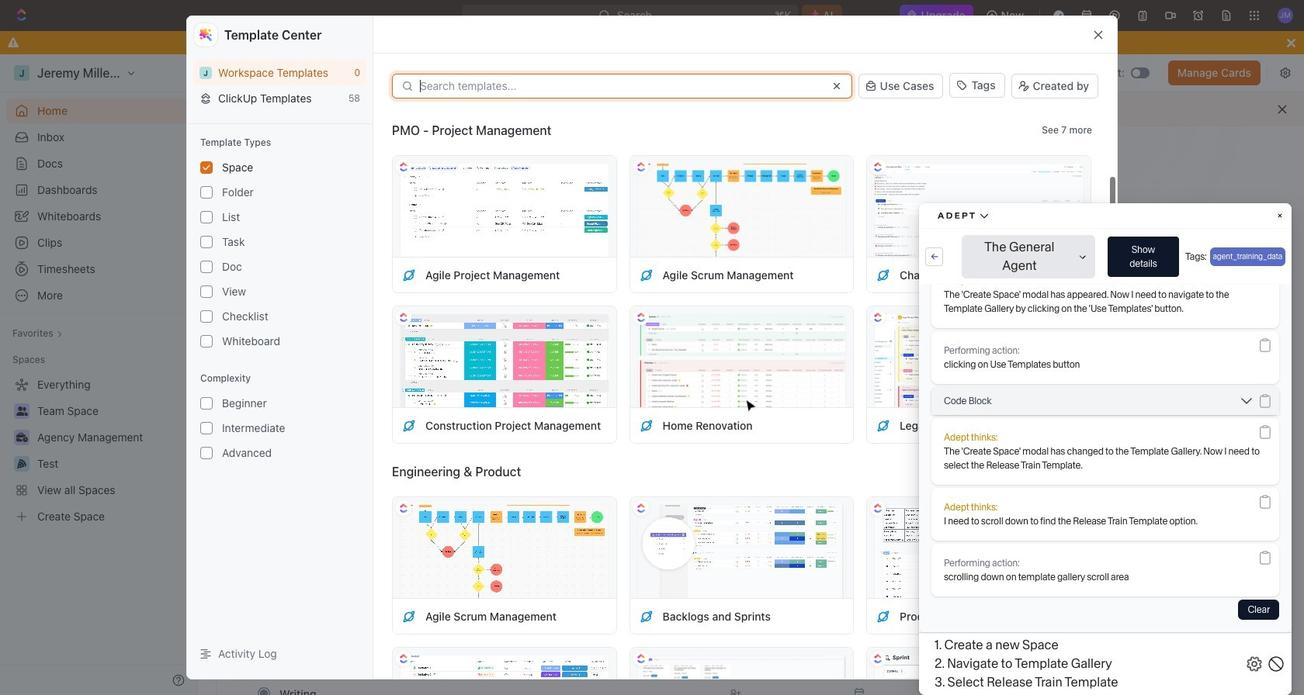 Task type: locate. For each thing, give the bounding box(es) containing it.
tree
[[6, 373, 191, 529]]

Search templates... text field
[[420, 80, 821, 92]]

None checkbox
[[200, 211, 213, 224], [200, 261, 213, 273], [200, 286, 213, 298], [200, 311, 213, 323], [200, 397, 213, 410], [200, 211, 213, 224], [200, 261, 213, 273], [200, 286, 213, 298], [200, 311, 213, 323], [200, 397, 213, 410]]

space template image
[[402, 268, 416, 282], [639, 419, 653, 433], [876, 419, 890, 433], [876, 610, 890, 624]]

None checkbox
[[200, 161, 213, 174], [200, 186, 213, 199], [200, 236, 213, 248], [200, 335, 213, 348], [200, 422, 213, 435], [200, 447, 213, 460], [200, 161, 213, 174], [200, 186, 213, 199], [200, 236, 213, 248], [200, 335, 213, 348], [200, 422, 213, 435], [200, 447, 213, 460]]

alert
[[198, 92, 1304, 127]]

sidebar navigation
[[0, 54, 198, 696]]

space template element
[[402, 268, 416, 282], [639, 268, 653, 282], [876, 268, 890, 282], [402, 419, 416, 433], [639, 419, 653, 433], [876, 419, 890, 433], [402, 610, 416, 624], [639, 610, 653, 624], [876, 610, 890, 624]]

business time image
[[236, 327, 248, 337]]

space template image
[[639, 268, 653, 282], [876, 268, 890, 282], [402, 419, 416, 433], [402, 610, 416, 624], [639, 610, 653, 624]]

tree inside sidebar navigation
[[6, 373, 191, 529]]



Task type: vqa. For each thing, say whether or not it's contained in the screenshot.
second In-App from the top of the page
no



Task type: describe. For each thing, give the bounding box(es) containing it.
jeremy miller's workspace, , element
[[199, 66, 212, 79]]

Search tasks... text field
[[1050, 543, 1205, 567]]



